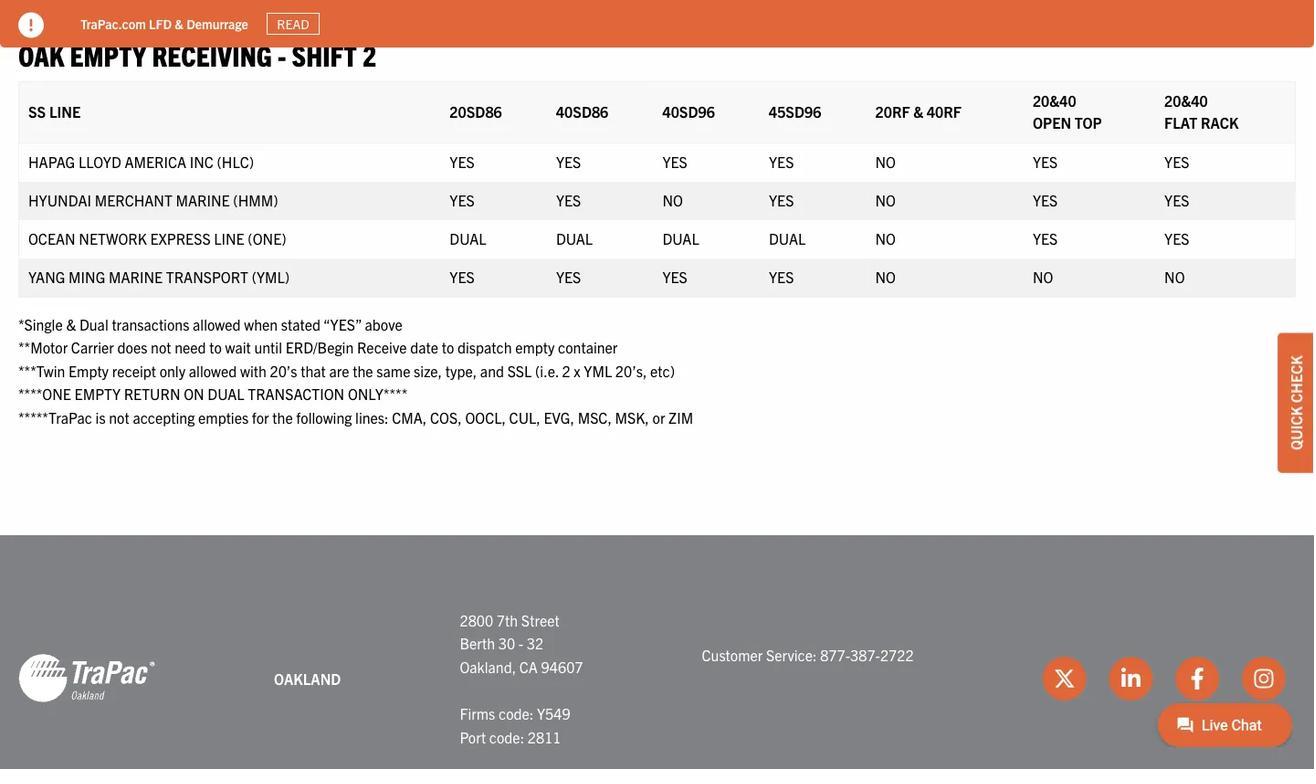 Task type: vqa. For each thing, say whether or not it's contained in the screenshot.


Task type: locate. For each thing, give the bounding box(es) containing it.
30
[[499, 634, 515, 652]]

etc)
[[650, 361, 675, 380]]

20&40 inside "20&40 flat rack"
[[1165, 91, 1208, 110]]

20sd86
[[450, 102, 502, 121]]

need
[[175, 338, 206, 356]]

allowed up wait
[[193, 315, 241, 333]]

shift
[[292, 36, 357, 72]]

not
[[151, 338, 171, 356], [109, 408, 129, 426]]

to left wait
[[209, 338, 222, 356]]

lines:
[[355, 408, 389, 426]]

marine down inc
[[176, 191, 230, 209]]

the right are
[[353, 361, 373, 380]]

(hlc)
[[217, 152, 254, 171]]

1 horizontal spatial line
[[214, 229, 245, 247]]

& inside *single & dual transactions allowed when stated "yes" above **motor carrier does not need to wait until erd/begin receive date to dispatch empty container ***twin empty receipt only allowed with 20's that are the same size, type, and ssl (i.e. 2 x yml 20's, etc) ****one empty return on dual transaction only**** *****trapac is not accepting empties for the following lines: cma, cos, oocl, cul, evg, msc, msk, or zim
[[66, 315, 76, 333]]

0 horizontal spatial -
[[278, 36, 286, 72]]

20&40 up flat
[[1165, 91, 1208, 110]]

0 vertical spatial not
[[151, 338, 171, 356]]

service:
[[766, 646, 817, 664]]

1 horizontal spatial to
[[442, 338, 454, 356]]

1 vertical spatial empty
[[75, 385, 121, 403]]

20&40 for open
[[1033, 91, 1077, 110]]

inc
[[190, 152, 214, 171]]

berth
[[460, 634, 495, 652]]

msk,
[[615, 408, 649, 426]]

empty inside *single & dual transactions allowed when stated "yes" above **motor carrier does not need to wait until erd/begin receive date to dispatch empty container ***twin empty receipt only allowed with 20's that are the same size, type, and ssl (i.e. 2 x yml 20's, etc) ****one empty return on dual transaction only**** *****trapac is not accepting empties for the following lines: cma, cos, oocl, cul, evg, msc, msk, or zim
[[75, 385, 121, 403]]

0 horizontal spatial 20&40
[[1033, 91, 1077, 110]]

2 horizontal spatial &
[[914, 102, 924, 121]]

receipt
[[112, 361, 156, 380]]

40rf
[[927, 102, 962, 121]]

line
[[49, 102, 81, 121], [214, 229, 245, 247]]

street
[[521, 611, 560, 629]]

ss line
[[28, 102, 81, 121]]

0 vertical spatial marine
[[176, 191, 230, 209]]

2811
[[528, 727, 561, 746]]

1 20&40 from the left
[[1033, 91, 1077, 110]]

- inside "2800 7th street berth 30 - 32 oakland, ca 94607"
[[519, 634, 524, 652]]

hyundai
[[28, 191, 91, 209]]

not down transactions
[[151, 338, 171, 356]]

until
[[254, 338, 282, 356]]

trapac.com lfd & demurrage
[[80, 15, 248, 32]]

& right 20rf
[[914, 102, 924, 121]]

2 left x
[[562, 361, 571, 380]]

0 horizontal spatial the
[[272, 408, 293, 426]]

demurrage
[[186, 15, 248, 32]]

20&40 inside 20&40 open top
[[1033, 91, 1077, 110]]

the
[[353, 361, 373, 380], [272, 408, 293, 426]]

0 vertical spatial -
[[278, 36, 286, 72]]

40sd86
[[556, 102, 609, 121]]

1 vertical spatial not
[[109, 408, 129, 426]]

allowed up on
[[189, 361, 237, 380]]

1 vertical spatial allowed
[[189, 361, 237, 380]]

port
[[460, 727, 486, 746]]

are
[[329, 361, 349, 380]]

0 horizontal spatial 2
[[363, 36, 377, 72]]

no
[[875, 152, 896, 171], [663, 191, 683, 209], [875, 191, 896, 209], [875, 229, 896, 247], [875, 268, 896, 286], [1033, 268, 1053, 286], [1165, 268, 1185, 286]]

lfd
[[149, 15, 172, 32]]

& left dual
[[66, 315, 76, 333]]

- right 30
[[519, 634, 524, 652]]

when
[[244, 315, 278, 333]]

&
[[175, 15, 184, 32], [914, 102, 924, 121], [66, 315, 76, 333]]

-
[[278, 36, 286, 72], [519, 634, 524, 652]]

2 inside *single & dual transactions allowed when stated "yes" above **motor carrier does not need to wait until erd/begin receive date to dispatch empty container ***twin empty receipt only allowed with 20's that are the same size, type, and ssl (i.e. 2 x yml 20's, etc) ****one empty return on dual transaction only**** *****trapac is not accepting empties for the following lines: cma, cos, oocl, cul, evg, msc, msk, or zim
[[562, 361, 571, 380]]

7th
[[497, 611, 518, 629]]

firms
[[460, 704, 495, 722]]

1 horizontal spatial 20&40
[[1165, 91, 1208, 110]]

check
[[1287, 355, 1305, 403]]

marine for (hmm)
[[176, 191, 230, 209]]

dual
[[79, 315, 108, 333]]

1 vertical spatial &
[[914, 102, 924, 121]]

0 vertical spatial 2
[[363, 36, 377, 72]]

0 horizontal spatial &
[[66, 315, 76, 333]]

20&40 open top
[[1033, 91, 1102, 131]]

0 vertical spatial code:
[[499, 704, 534, 722]]

0 horizontal spatial marine
[[109, 268, 163, 286]]

line right ss
[[49, 102, 81, 121]]

date
[[410, 338, 438, 356]]

merchant
[[95, 191, 172, 209]]

size,
[[414, 361, 442, 380]]

0 vertical spatial line
[[49, 102, 81, 121]]

1 vertical spatial the
[[272, 408, 293, 426]]

marine
[[176, 191, 230, 209], [109, 268, 163, 286]]

2 20&40 from the left
[[1165, 91, 1208, 110]]

receive
[[357, 338, 407, 356]]

0 horizontal spatial not
[[109, 408, 129, 426]]

- down read "link"
[[278, 36, 286, 72]]

2
[[363, 36, 377, 72], [562, 361, 571, 380]]

1 vertical spatial code:
[[489, 727, 524, 746]]

2 vertical spatial &
[[66, 315, 76, 333]]

1 vertical spatial -
[[519, 634, 524, 652]]

1 horizontal spatial &
[[175, 15, 184, 32]]

empties
[[198, 408, 249, 426]]

code: up 2811
[[499, 704, 534, 722]]

carrier
[[71, 338, 114, 356]]

0 vertical spatial empty
[[70, 36, 146, 72]]

to right date
[[442, 338, 454, 356]]

1 vertical spatial line
[[214, 229, 245, 247]]

1 horizontal spatial 2
[[562, 361, 571, 380]]

1 horizontal spatial -
[[519, 634, 524, 652]]

1 vertical spatial 2
[[562, 361, 571, 380]]

32
[[527, 634, 544, 652]]

1 vertical spatial marine
[[109, 268, 163, 286]]

1 horizontal spatial the
[[353, 361, 373, 380]]

quick check
[[1287, 355, 1305, 450]]

flat
[[1165, 113, 1198, 131]]

quick check link
[[1278, 333, 1314, 473]]

code: right port
[[489, 727, 524, 746]]

footer containing 2800 7th street
[[0, 535, 1314, 769]]

1 horizontal spatial marine
[[176, 191, 230, 209]]

0 vertical spatial the
[[353, 361, 373, 380]]

2800 7th street berth 30 - 32 oakland, ca 94607
[[460, 611, 583, 676]]

stated
[[281, 315, 321, 333]]

that
[[301, 361, 326, 380]]

america
[[125, 152, 186, 171]]

not right is
[[109, 408, 129, 426]]

code:
[[499, 704, 534, 722], [489, 727, 524, 746]]

oocl,
[[465, 408, 506, 426]]

allowed
[[193, 315, 241, 333], [189, 361, 237, 380]]

top
[[1075, 113, 1102, 131]]

footer
[[0, 535, 1314, 769]]

line left (one)
[[214, 229, 245, 247]]

(i.e.
[[535, 361, 559, 380]]

empty down "trapac.com" in the left top of the page
[[70, 36, 146, 72]]

the right for
[[272, 408, 293, 426]]

& right lfd
[[175, 15, 184, 32]]

empty up is
[[75, 385, 121, 403]]

empty
[[515, 338, 555, 356]]

2 right shift in the top of the page
[[363, 36, 377, 72]]

marine down ocean network express line (one)
[[109, 268, 163, 286]]

20&40
[[1033, 91, 1077, 110], [1165, 91, 1208, 110]]

***twin
[[18, 361, 65, 380]]

20&40 up open
[[1033, 91, 1077, 110]]

0 horizontal spatial to
[[209, 338, 222, 356]]

94607
[[541, 657, 583, 676]]



Task type: describe. For each thing, give the bounding box(es) containing it.
oakland
[[274, 669, 341, 687]]

transaction
[[248, 385, 345, 403]]

hyundai merchant marine (hmm)
[[28, 191, 278, 209]]

does
[[117, 338, 147, 356]]

2 to from the left
[[442, 338, 454, 356]]

ss
[[28, 102, 46, 121]]

ocean network express line (one)
[[28, 229, 286, 247]]

yang ming marine transport (yml)
[[28, 268, 290, 286]]

read link
[[267, 13, 320, 35]]

ssl
[[507, 361, 532, 380]]

0 horizontal spatial line
[[49, 102, 81, 121]]

yml
[[584, 361, 612, 380]]

only****
[[348, 385, 408, 403]]

20's,
[[615, 361, 647, 380]]

same
[[377, 361, 410, 380]]

0 vertical spatial &
[[175, 15, 184, 32]]

cos,
[[430, 408, 462, 426]]

1 horizontal spatial not
[[151, 338, 171, 356]]

20rf & 40rf
[[875, 102, 962, 121]]

network
[[79, 229, 147, 247]]

****one
[[18, 385, 71, 403]]

zim
[[669, 408, 693, 426]]

type,
[[446, 361, 477, 380]]

following
[[296, 408, 352, 426]]

customer
[[702, 646, 763, 664]]

is
[[96, 408, 106, 426]]

20's
[[270, 361, 297, 380]]

express
[[150, 229, 211, 247]]

open
[[1033, 113, 1071, 131]]

oak
[[18, 36, 64, 72]]

oakland,
[[460, 657, 516, 676]]

return
[[124, 385, 180, 403]]

transactions
[[112, 315, 189, 333]]

trapac.com
[[80, 15, 146, 32]]

hapag
[[28, 152, 75, 171]]

"yes"
[[323, 315, 362, 333]]

20rf
[[875, 102, 910, 121]]

oakland image
[[18, 653, 155, 704]]

& for *single & dual transactions allowed when stated "yes" above **motor carrier does not need to wait until erd/begin receive date to dispatch empty container ***twin empty receipt only allowed with 20's that are the same size, type, and ssl (i.e. 2 x yml 20's, etc) ****one empty return on dual transaction only**** *****trapac is not accepting empties for the following lines: cma, cos, oocl, cul, evg, msc, msk, or zim
[[66, 315, 76, 333]]

x
[[574, 361, 581, 380]]

40sd96
[[663, 102, 715, 121]]

and
[[480, 361, 504, 380]]

yang
[[28, 268, 65, 286]]

empty
[[68, 361, 109, 380]]

2800
[[460, 611, 493, 629]]

20&40 flat rack
[[1165, 91, 1239, 131]]

20&40 for flat
[[1165, 91, 1208, 110]]

387-
[[850, 646, 880, 664]]

container
[[558, 338, 618, 356]]

(one)
[[248, 229, 286, 247]]

solid image
[[18, 12, 44, 38]]

cma,
[[392, 408, 427, 426]]

0 vertical spatial allowed
[[193, 315, 241, 333]]

& for 20rf & 40rf
[[914, 102, 924, 121]]

lloyd
[[78, 152, 121, 171]]

with
[[240, 361, 267, 380]]

customer service: 877-387-2722
[[702, 646, 914, 664]]

877-
[[820, 646, 850, 664]]

above
[[365, 315, 403, 333]]

hapag lloyd america inc (hlc)
[[28, 152, 254, 171]]

firms code:  y549 port code:  2811
[[460, 704, 571, 746]]

dual inside *single & dual transactions allowed when stated "yes" above **motor carrier does not need to wait until erd/begin receive date to dispatch empty container ***twin empty receipt only allowed with 20's that are the same size, type, and ssl (i.e. 2 x yml 20's, etc) ****one empty return on dual transaction only**** *****trapac is not accepting empties for the following lines: cma, cos, oocl, cul, evg, msc, msk, or zim
[[208, 385, 244, 403]]

msc,
[[578, 408, 612, 426]]

erd/begin
[[286, 338, 354, 356]]

rack
[[1201, 113, 1239, 131]]

marine for transport
[[109, 268, 163, 286]]

(yml)
[[252, 268, 290, 286]]

*****trapac
[[18, 408, 92, 426]]

wait
[[225, 338, 251, 356]]

accepting
[[133, 408, 195, 426]]

evg,
[[544, 408, 575, 426]]

ming
[[69, 268, 105, 286]]

cul,
[[509, 408, 541, 426]]

receiving
[[152, 36, 272, 72]]

or
[[653, 408, 665, 426]]

45sd96
[[769, 102, 821, 121]]

dispatch
[[458, 338, 512, 356]]

1 to from the left
[[209, 338, 222, 356]]

ca
[[520, 657, 538, 676]]

(hmm)
[[233, 191, 278, 209]]

ocean
[[28, 229, 75, 247]]



